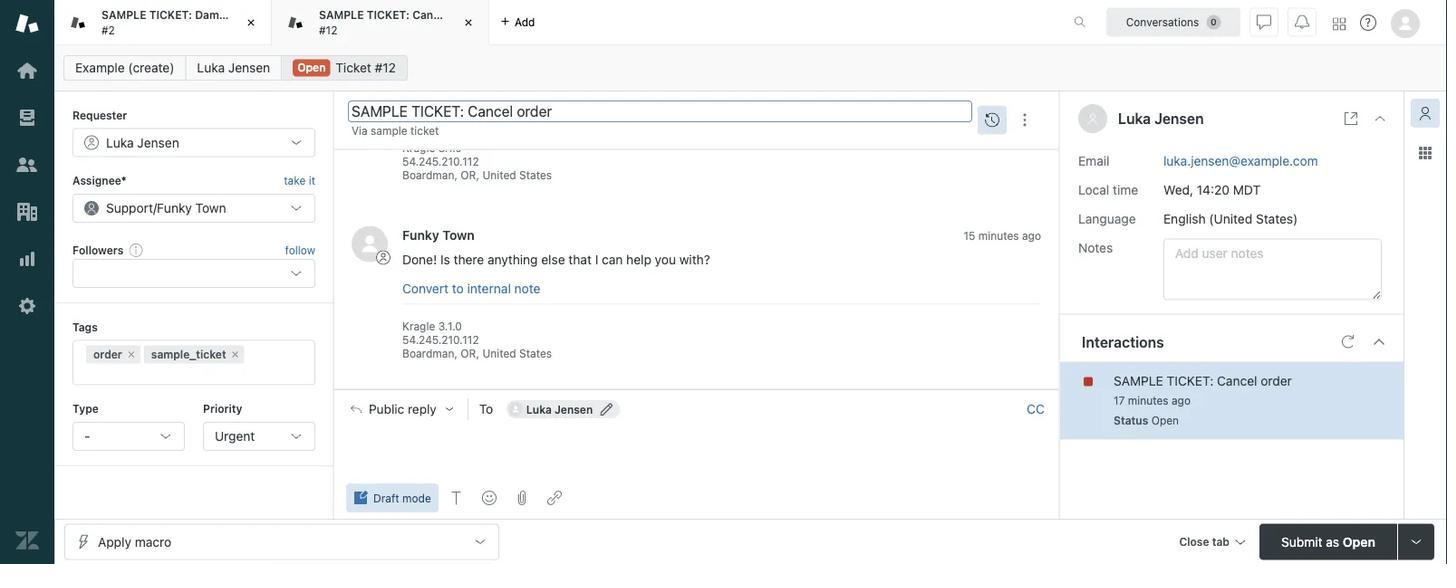 Task type: locate. For each thing, give the bounding box(es) containing it.
open right as
[[1343, 535, 1376, 550]]

ticket: up ticket #12
[[367, 9, 410, 21]]

0 vertical spatial order
[[452, 9, 481, 21]]

1 tab from the left
[[54, 0, 291, 45]]

edit user image
[[600, 403, 613, 416]]

minutes inside sample ticket: cancel order 17 minutes ago status open
[[1128, 395, 1169, 408]]

boardman, down ticket
[[402, 170, 458, 182]]

united
[[483, 170, 516, 182], [483, 348, 516, 361]]

sample
[[102, 9, 146, 21], [319, 9, 364, 21], [1114, 374, 1164, 388]]

boardman, up reply
[[402, 348, 458, 361]]

secondary element
[[54, 50, 1448, 86]]

submit
[[1282, 535, 1323, 550]]

tab containing sample ticket: cancel order
[[272, 0, 490, 45]]

1 vertical spatial town
[[443, 228, 475, 243]]

ticket: left damaged on the left of the page
[[149, 9, 192, 21]]

open inside secondary element
[[297, 61, 326, 74]]

town up there on the left
[[443, 228, 475, 243]]

1 horizontal spatial minutes
[[1128, 395, 1169, 408]]

sample ticket: cancel order 17 minutes ago status open
[[1114, 374, 1293, 427]]

funky right support
[[157, 201, 192, 216]]

funky inside assignee* element
[[157, 201, 192, 216]]

sample inside sample ticket: damaged product #2
[[102, 9, 146, 21]]

wed, 14:20 mdt
[[1164, 182, 1261, 197]]

1 vertical spatial cancel
[[1218, 374, 1258, 388]]

main element
[[0, 0, 54, 565]]

luka inside requester 'element'
[[106, 135, 134, 150]]

#12 up ticket
[[319, 24, 338, 36]]

funky up done!
[[402, 228, 439, 243]]

add button
[[490, 0, 546, 44]]

0 horizontal spatial town
[[195, 201, 226, 216]]

0 vertical spatial 3.1.0
[[438, 142, 462, 154]]

kragle 3.1.0 54.245.210.112 boardman, or, united states down convert to internal note button
[[402, 320, 552, 361]]

sample inside sample ticket: cancel order 17 minutes ago status open
[[1114, 374, 1164, 388]]

0 vertical spatial minutes
[[979, 230, 1019, 243]]

view more details image
[[1344, 112, 1359, 126]]

type
[[73, 403, 99, 416]]

54.245.210.112 down "convert"
[[402, 334, 479, 347]]

2 tab from the left
[[272, 0, 490, 45]]

requester
[[73, 109, 127, 121]]

town
[[195, 201, 226, 216], [443, 228, 475, 243]]

3.1.0 down to
[[438, 320, 462, 333]]

#12 right ticket
[[375, 60, 396, 75]]

1 vertical spatial boardman,
[[402, 348, 458, 361]]

sample up the 17 minutes ago 'text field'
[[1114, 374, 1164, 388]]

15
[[964, 230, 976, 243]]

town inside assignee* element
[[195, 201, 226, 216]]

order
[[452, 9, 481, 21], [93, 349, 122, 361], [1261, 374, 1293, 388]]

mode
[[402, 492, 431, 505]]

internal
[[467, 281, 511, 296]]

customers image
[[15, 153, 39, 177]]

1 kragle from the top
[[402, 142, 435, 154]]

with?
[[680, 253, 711, 268]]

-
[[84, 429, 90, 444]]

funky
[[157, 201, 192, 216], [402, 228, 439, 243]]

ago right 15
[[1023, 230, 1042, 243]]

2 horizontal spatial order
[[1261, 374, 1293, 388]]

3.1.0 down ticket
[[438, 142, 462, 154]]

1 vertical spatial united
[[483, 348, 516, 361]]

or, up to
[[461, 348, 480, 361]]

1 vertical spatial funky
[[402, 228, 439, 243]]

sample for sample ticket: cancel order #12
[[319, 9, 364, 21]]

2 states from the top
[[520, 348, 552, 361]]

2 or, from the top
[[461, 348, 480, 361]]

luka jensen link
[[185, 55, 282, 81]]

0 vertical spatial kragle
[[402, 142, 435, 154]]

luka inside secondary element
[[197, 60, 225, 75]]

0 horizontal spatial sample
[[102, 9, 146, 21]]

1 vertical spatial 54.245.210.112
[[402, 334, 479, 347]]

jensen up /
[[137, 135, 179, 150]]

damaged
[[195, 9, 246, 21]]

0 horizontal spatial open
[[297, 61, 326, 74]]

sample for sample ticket: cancel order 17 minutes ago status open
[[1114, 374, 1164, 388]]

14:20
[[1197, 182, 1230, 197]]

15 minutes ago text field
[[964, 230, 1042, 243]]

2 horizontal spatial open
[[1343, 535, 1376, 550]]

add link (cmd k) image
[[547, 491, 562, 506]]

luka
[[197, 60, 225, 75], [1119, 110, 1151, 127], [106, 135, 134, 150], [526, 403, 552, 416]]

ticket
[[336, 60, 371, 75]]

2 united from the top
[[483, 348, 516, 361]]

states up luka.jensen@example.com image
[[520, 348, 552, 361]]

0 horizontal spatial #12
[[319, 24, 338, 36]]

united up to
[[483, 348, 516, 361]]

0 horizontal spatial close image
[[460, 14, 478, 32]]

close tab
[[1180, 536, 1230, 549]]

ago inside sample ticket: cancel order 17 minutes ago status open
[[1172, 395, 1191, 408]]

luka jensen down close image at left top
[[197, 60, 270, 75]]

luka jensen
[[197, 60, 270, 75], [1119, 110, 1204, 127], [106, 135, 179, 150], [526, 403, 593, 416]]

to
[[479, 402, 493, 417]]

ticket: for sample ticket: cancel order 17 minutes ago status open
[[1167, 374, 1214, 388]]

apps image
[[1419, 146, 1433, 160]]

2 horizontal spatial sample
[[1114, 374, 1164, 388]]

is
[[441, 253, 450, 268]]

1 vertical spatial kragle 3.1.0 54.245.210.112 boardman, or, united states
[[402, 320, 552, 361]]

assignee* element
[[73, 194, 315, 223]]

close image right view more details icon
[[1373, 112, 1388, 126]]

jensen down close image at left top
[[228, 60, 270, 75]]

reporting image
[[15, 247, 39, 271]]

user image
[[1088, 113, 1099, 124], [1090, 114, 1097, 124]]

sample_ticket
[[151, 349, 226, 361]]

1 horizontal spatial order
[[452, 9, 481, 21]]

1 horizontal spatial funky
[[402, 228, 439, 243]]

0 vertical spatial open
[[297, 61, 326, 74]]

17
[[1114, 395, 1125, 408]]

notifications image
[[1295, 15, 1310, 29]]

17 minutes ago text field
[[1114, 395, 1191, 408]]

1 vertical spatial or,
[[461, 348, 480, 361]]

convert to internal note button
[[402, 281, 541, 297]]

0 horizontal spatial ago
[[1023, 230, 1042, 243]]

example (create)
[[75, 60, 174, 75]]

close tab button
[[1172, 524, 1253, 563]]

close image left add dropdown button
[[460, 14, 478, 32]]

tab up ticket #12
[[272, 0, 490, 45]]

english
[[1164, 211, 1206, 226]]

sample
[[371, 125, 408, 137]]

kragle 3.1.0 54.245.210.112 boardman, or, united states
[[402, 142, 552, 182], [402, 320, 552, 361]]

tab containing sample ticket: damaged product
[[54, 0, 291, 45]]

3.1.0
[[438, 142, 462, 154], [438, 320, 462, 333]]

public reply
[[369, 402, 437, 417]]

1 vertical spatial open
[[1152, 415, 1179, 427]]

draft mode button
[[346, 484, 439, 513]]

cc button
[[1027, 402, 1045, 418]]

54.245.210.112
[[402, 156, 479, 168], [402, 334, 479, 347]]

ago right 17
[[1172, 395, 1191, 408]]

minutes up status
[[1128, 395, 1169, 408]]

apply macro
[[98, 535, 171, 550]]

button displays agent's chat status as invisible. image
[[1257, 15, 1272, 29]]

0 horizontal spatial cancel
[[413, 9, 449, 21]]

ticket: inside sample ticket: cancel order 17 minutes ago status open
[[1167, 374, 1214, 388]]

1 horizontal spatial #12
[[375, 60, 396, 75]]

order for sample ticket: cancel order 17 minutes ago status open
[[1261, 374, 1293, 388]]

luka down sample ticket: damaged product #2
[[197, 60, 225, 75]]

take
[[284, 174, 306, 187]]

kragle down "convert"
[[402, 320, 435, 333]]

help
[[627, 253, 652, 268]]

1 horizontal spatial close image
[[1373, 112, 1388, 126]]

cancel for sample ticket: cancel order 17 minutes ago status open
[[1218, 374, 1258, 388]]

Subject field
[[348, 101, 973, 122]]

support / funky town
[[106, 201, 226, 216]]

0 horizontal spatial ticket:
[[149, 9, 192, 21]]

or, up funky town
[[461, 170, 480, 182]]

0 vertical spatial or,
[[461, 170, 480, 182]]

tab up (create)
[[54, 0, 291, 45]]

#12 inside the sample ticket: cancel order #12
[[319, 24, 338, 36]]

sample up '#2'
[[102, 9, 146, 21]]

0 vertical spatial ago
[[1023, 230, 1042, 243]]

0 vertical spatial #12
[[319, 24, 338, 36]]

local time
[[1079, 182, 1139, 197]]

0 vertical spatial states
[[520, 170, 552, 182]]

1 horizontal spatial ago
[[1172, 395, 1191, 408]]

tab
[[54, 0, 291, 45], [272, 0, 490, 45]]

54.245.210.112 down ticket
[[402, 156, 479, 168]]

kragle 3.1.0 54.245.210.112 boardman, or, united states down ticket
[[402, 142, 552, 182]]

boardman,
[[402, 170, 458, 182], [402, 348, 458, 361]]

1 horizontal spatial ticket:
[[367, 9, 410, 21]]

0 vertical spatial kragle 3.1.0 54.245.210.112 boardman, or, united states
[[402, 142, 552, 182]]

0 vertical spatial 54.245.210.112
[[402, 156, 479, 168]]

town right /
[[195, 201, 226, 216]]

order inside the sample ticket: cancel order #12
[[452, 9, 481, 21]]

1 vertical spatial 3.1.0
[[438, 320, 462, 333]]

0 vertical spatial cancel
[[413, 9, 449, 21]]

2 vertical spatial order
[[1261, 374, 1293, 388]]

jensen up wed,
[[1155, 110, 1204, 127]]

sample inside the sample ticket: cancel order #12
[[319, 9, 364, 21]]

ticket: inside the sample ticket: cancel order #12
[[367, 9, 410, 21]]

open left ticket
[[297, 61, 326, 74]]

close image
[[460, 14, 478, 32], [1373, 112, 1388, 126]]

followers element
[[73, 259, 315, 288]]

wed,
[[1164, 182, 1194, 197]]

minutes inside 'conversationlabel' log
[[979, 230, 1019, 243]]

1 vertical spatial states
[[520, 348, 552, 361]]

2 kragle from the top
[[402, 320, 435, 333]]

note
[[515, 281, 541, 296]]

luka jensen down requester
[[106, 135, 179, 150]]

insert emojis image
[[482, 491, 497, 506]]

ticket: for sample ticket: damaged product #2
[[149, 9, 192, 21]]

states up the else
[[520, 170, 552, 182]]

luka jensen inside secondary element
[[197, 60, 270, 75]]

cancel for sample ticket: cancel order #12
[[413, 9, 449, 21]]

0 vertical spatial funky
[[157, 201, 192, 216]]

zendesk support image
[[15, 12, 39, 35]]

luka.jensen@example.com
[[1164, 153, 1319, 168]]

#12 inside secondary element
[[375, 60, 396, 75]]

0 horizontal spatial minutes
[[979, 230, 1019, 243]]

open
[[297, 61, 326, 74], [1152, 415, 1179, 427], [1343, 535, 1376, 550]]

minutes right 15
[[979, 230, 1019, 243]]

avatar image
[[352, 227, 388, 263]]

email
[[1079, 153, 1110, 168]]

1 horizontal spatial open
[[1152, 415, 1179, 427]]

can
[[602, 253, 623, 268]]

0 horizontal spatial funky
[[157, 201, 192, 216]]

0 vertical spatial town
[[195, 201, 226, 216]]

luka down requester
[[106, 135, 134, 150]]

ticket: up the 17 minutes ago 'text field'
[[1167, 374, 1214, 388]]

open down the 17 minutes ago 'text field'
[[1152, 415, 1179, 427]]

states)
[[1256, 211, 1298, 226]]

interactions
[[1082, 334, 1165, 351]]

2 boardman, from the top
[[402, 348, 458, 361]]

zendesk products image
[[1333, 18, 1346, 30]]

jensen inside requester 'element'
[[137, 135, 179, 150]]

united up anything
[[483, 170, 516, 182]]

order inside sample ticket: cancel order 17 minutes ago status open
[[1261, 374, 1293, 388]]

info on adding followers image
[[129, 243, 143, 257]]

sample up ticket
[[319, 9, 364, 21]]

jensen
[[228, 60, 270, 75], [1155, 110, 1204, 127], [137, 135, 179, 150], [555, 403, 593, 416]]

ticket: inside sample ticket: damaged product #2
[[149, 9, 192, 21]]

follow button
[[285, 242, 315, 258]]

0 vertical spatial close image
[[460, 14, 478, 32]]

ago
[[1023, 230, 1042, 243], [1172, 395, 1191, 408]]

displays possible ticket submission types image
[[1410, 535, 1424, 550]]

0 vertical spatial united
[[483, 170, 516, 182]]

1 vertical spatial order
[[93, 349, 122, 361]]

cancel inside the sample ticket: cancel order #12
[[413, 9, 449, 21]]

1 3.1.0 from the top
[[438, 142, 462, 154]]

states
[[520, 170, 552, 182], [520, 348, 552, 361]]

0 vertical spatial boardman,
[[402, 170, 458, 182]]

or,
[[461, 170, 480, 182], [461, 348, 480, 361]]

2 horizontal spatial ticket:
[[1167, 374, 1214, 388]]

time
[[1113, 182, 1139, 197]]

remove image
[[126, 350, 137, 360]]

1 horizontal spatial cancel
[[1218, 374, 1258, 388]]

1 vertical spatial #12
[[375, 60, 396, 75]]

#12
[[319, 24, 338, 36], [375, 60, 396, 75]]

2 54.245.210.112 from the top
[[402, 334, 479, 347]]

to
[[452, 281, 464, 296]]

draft mode
[[373, 492, 431, 505]]

1 horizontal spatial sample
[[319, 9, 364, 21]]

1 horizontal spatial town
[[443, 228, 475, 243]]

1 vertical spatial minutes
[[1128, 395, 1169, 408]]

reply
[[408, 402, 437, 417]]

cancel inside sample ticket: cancel order 17 minutes ago status open
[[1218, 374, 1258, 388]]

apply
[[98, 535, 131, 550]]

1 vertical spatial kragle
[[402, 320, 435, 333]]

1 vertical spatial ago
[[1172, 395, 1191, 408]]

add
[[515, 16, 535, 29]]

kragle down ticket
[[402, 142, 435, 154]]



Task type: vqa. For each thing, say whether or not it's contained in the screenshot.
bottom Town
yes



Task type: describe. For each thing, give the bounding box(es) containing it.
close image
[[242, 14, 260, 32]]

1 boardman, from the top
[[402, 170, 458, 182]]

mdt
[[1234, 182, 1261, 197]]

Add user notes text field
[[1164, 239, 1382, 301]]

tab
[[1213, 536, 1230, 549]]

funky town
[[402, 228, 475, 243]]

support
[[106, 201, 153, 216]]

ticket
[[411, 125, 439, 137]]

funky town link
[[402, 228, 475, 243]]

done! is there anything else that i can help you with?
[[402, 253, 711, 268]]

views image
[[15, 106, 39, 130]]

english (united states)
[[1164, 211, 1298, 226]]

sample ticket: cancel order #12
[[319, 9, 481, 36]]

i
[[595, 253, 599, 268]]

conversations button
[[1107, 8, 1241, 37]]

format text image
[[449, 491, 464, 506]]

sample ticket: damaged product #2
[[102, 9, 291, 36]]

anything
[[488, 253, 538, 268]]

luka jensen right luka.jensen@example.com image
[[526, 403, 593, 416]]

urgent
[[215, 429, 255, 444]]

it
[[309, 174, 315, 187]]

via sample ticket
[[352, 125, 439, 137]]

1 or, from the top
[[461, 170, 480, 182]]

there
[[454, 253, 484, 268]]

urgent button
[[203, 422, 315, 451]]

example
[[75, 60, 125, 75]]

luka.jensen@example.com image
[[508, 402, 523, 417]]

tabs tab list
[[54, 0, 1055, 45]]

#2
[[102, 24, 115, 36]]

(create)
[[128, 60, 174, 75]]

1 vertical spatial close image
[[1373, 112, 1388, 126]]

draft
[[373, 492, 399, 505]]

luka jensen up wed,
[[1119, 110, 1204, 127]]

get started image
[[15, 59, 39, 82]]

that
[[569, 253, 592, 268]]

jensen left edit user icon
[[555, 403, 593, 416]]

order for sample ticket: cancel order #12
[[452, 9, 481, 21]]

conversations
[[1127, 16, 1200, 29]]

1 54.245.210.112 from the top
[[402, 156, 479, 168]]

convert to internal note
[[402, 281, 541, 296]]

public
[[369, 402, 405, 417]]

local
[[1079, 182, 1110, 197]]

priority
[[203, 403, 242, 416]]

open inside sample ticket: cancel order 17 minutes ago status open
[[1152, 415, 1179, 427]]

1 kragle 3.1.0 54.245.210.112 boardman, or, united states from the top
[[402, 142, 552, 182]]

ticket: for sample ticket: cancel order #12
[[367, 9, 410, 21]]

2 kragle 3.1.0 54.245.210.112 boardman, or, united states from the top
[[402, 320, 552, 361]]

2 vertical spatial open
[[1343, 535, 1376, 550]]

requester element
[[73, 128, 315, 157]]

notes
[[1079, 240, 1113, 255]]

luka jensen inside requester 'element'
[[106, 135, 179, 150]]

product
[[249, 9, 291, 21]]

ticket #12
[[336, 60, 396, 75]]

remove image
[[230, 350, 241, 360]]

done!
[[402, 253, 437, 268]]

luka up time
[[1119, 110, 1151, 127]]

town inside 'conversationlabel' log
[[443, 228, 475, 243]]

2 3.1.0 from the top
[[438, 320, 462, 333]]

1 states from the top
[[520, 170, 552, 182]]

events image
[[985, 113, 1000, 128]]

take it button
[[284, 172, 315, 190]]

add attachment image
[[515, 491, 529, 506]]

macro
[[135, 535, 171, 550]]

funky inside 'conversationlabel' log
[[402, 228, 439, 243]]

you
[[655, 253, 676, 268]]

luka right luka.jensen@example.com image
[[526, 403, 552, 416]]

close image inside tab
[[460, 14, 478, 32]]

follow
[[285, 244, 315, 257]]

organizations image
[[15, 200, 39, 224]]

zendesk image
[[15, 529, 39, 553]]

close
[[1180, 536, 1210, 549]]

ticket actions image
[[1018, 113, 1033, 128]]

0 horizontal spatial order
[[93, 349, 122, 361]]

get help image
[[1361, 15, 1377, 31]]

submit as open
[[1282, 535, 1376, 550]]

convert
[[402, 281, 449, 296]]

as
[[1327, 535, 1340, 550]]

else
[[541, 253, 565, 268]]

hide composer image
[[689, 383, 704, 397]]

language
[[1079, 211, 1136, 226]]

example (create) button
[[63, 55, 186, 81]]

15 minutes ago
[[964, 230, 1042, 243]]

cc
[[1027, 402, 1045, 417]]

tags
[[73, 321, 98, 334]]

sample for sample ticket: damaged product #2
[[102, 9, 146, 21]]

followers
[[73, 244, 124, 256]]

1 united from the top
[[483, 170, 516, 182]]

jensen inside secondary element
[[228, 60, 270, 75]]

assignee*
[[73, 174, 127, 187]]

status
[[1114, 415, 1149, 427]]

/
[[153, 201, 157, 216]]

via
[[352, 125, 368, 137]]

- button
[[73, 422, 185, 451]]

customer context image
[[1419, 106, 1433, 121]]

conversationlabel log
[[334, 34, 1060, 391]]

public reply button
[[335, 391, 468, 429]]

admin image
[[15, 295, 39, 318]]

(united
[[1210, 211, 1253, 226]]

ago inside 'conversationlabel' log
[[1023, 230, 1042, 243]]



